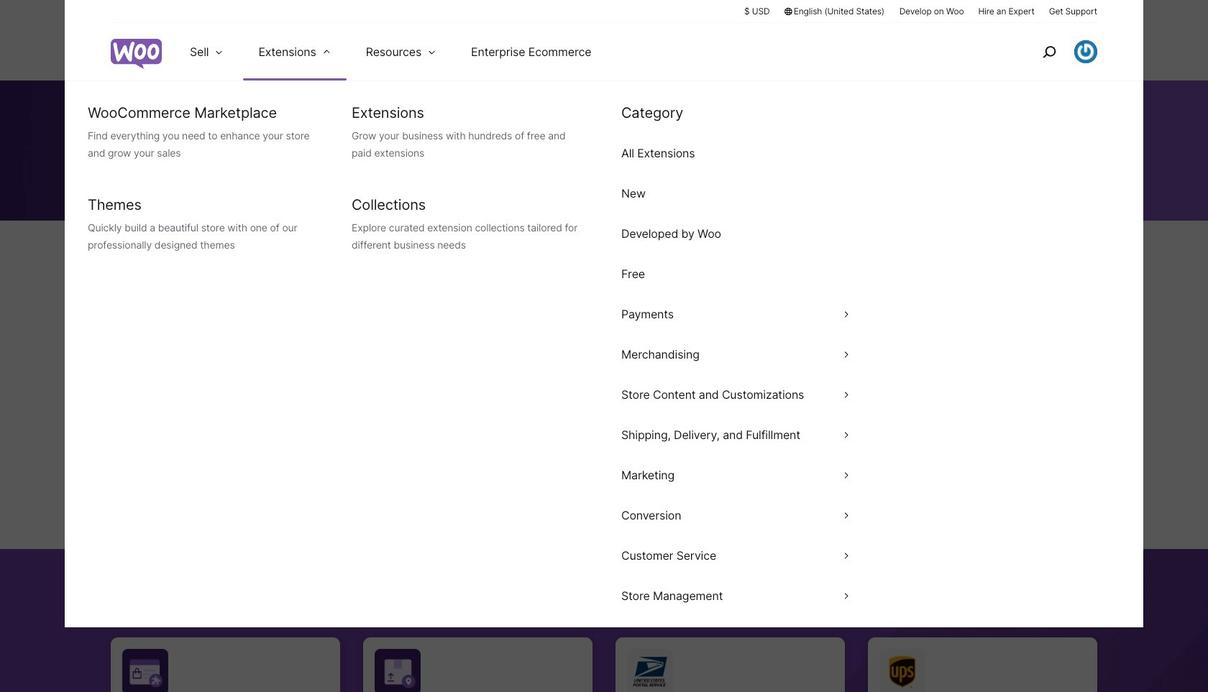 Task type: vqa. For each thing, say whether or not it's contained in the screenshot.
Search extensions "search box"
no



Task type: describe. For each thing, give the bounding box(es) containing it.
open account menu image
[[1075, 40, 1098, 63]]



Task type: locate. For each thing, give the bounding box(es) containing it.
service navigation menu element
[[1012, 28, 1098, 75]]

search image
[[1038, 40, 1061, 63]]



